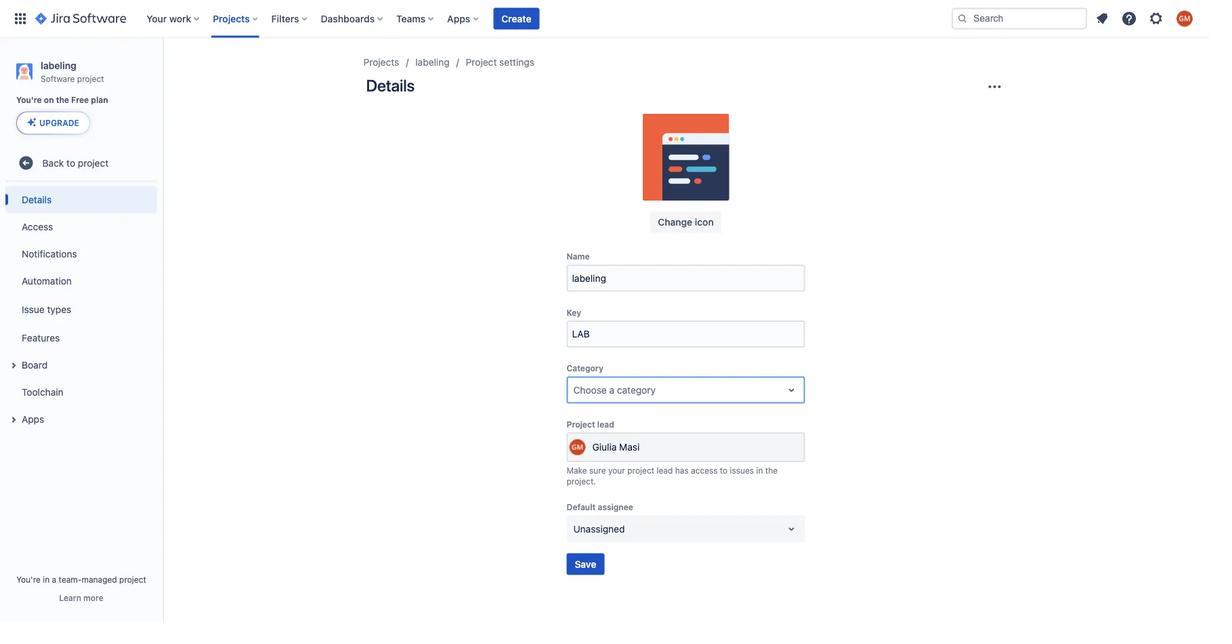 Task type: locate. For each thing, give the bounding box(es) containing it.
1 vertical spatial details
[[22, 194, 52, 205]]

issue types
[[22, 304, 71, 315]]

1 horizontal spatial project
[[567, 420, 596, 429]]

labeling link
[[416, 54, 450, 70]]

1 vertical spatial expand image
[[5, 412, 22, 428]]

Search field
[[952, 8, 1088, 29]]

1 expand image from the top
[[5, 357, 22, 374]]

to right back
[[67, 157, 75, 168]]

Category text field
[[574, 383, 576, 397]]

projects right "work"
[[213, 13, 250, 24]]

project left settings
[[466, 57, 497, 68]]

filters button
[[268, 8, 313, 29]]

features link
[[5, 324, 157, 351]]

project
[[77, 74, 104, 83], [78, 157, 109, 168], [628, 466, 655, 475], [119, 575, 146, 584]]

1 vertical spatial to
[[720, 466, 728, 475]]

back
[[42, 157, 64, 168]]

banner
[[0, 0, 1210, 38]]

1 horizontal spatial the
[[766, 466, 778, 475]]

details down projects link
[[366, 76, 415, 95]]

expand image down toolchain
[[5, 412, 22, 428]]

1 vertical spatial apps
[[22, 413, 44, 425]]

choose
[[574, 384, 607, 396]]

apps down toolchain
[[22, 413, 44, 425]]

lead
[[598, 420, 615, 429], [657, 466, 673, 475]]

0 vertical spatial expand image
[[5, 357, 22, 374]]

default assignee
[[567, 503, 634, 512]]

1 horizontal spatial in
[[757, 466, 764, 475]]

1 vertical spatial in
[[43, 575, 50, 584]]

the
[[56, 95, 69, 105], [766, 466, 778, 475]]

1 vertical spatial you're
[[16, 575, 41, 584]]

1 vertical spatial projects
[[364, 57, 399, 68]]

0 vertical spatial project
[[466, 57, 497, 68]]

1 horizontal spatial labeling
[[416, 57, 450, 68]]

1 you're from the top
[[16, 95, 42, 105]]

expand image inside apps button
[[5, 412, 22, 428]]

apps button
[[5, 406, 157, 433]]

projects for projects link
[[364, 57, 399, 68]]

1 horizontal spatial projects
[[364, 57, 399, 68]]

1 vertical spatial the
[[766, 466, 778, 475]]

labeling
[[416, 57, 450, 68], [41, 60, 76, 71]]

free
[[71, 95, 89, 105]]

appswitcher icon image
[[12, 11, 28, 27]]

to
[[67, 157, 75, 168], [720, 466, 728, 475]]

you're left team-
[[16, 575, 41, 584]]

the right 'issues'
[[766, 466, 778, 475]]

expand image
[[5, 357, 22, 374], [5, 412, 22, 428]]

in
[[757, 466, 764, 475], [43, 575, 50, 584]]

project right your
[[628, 466, 655, 475]]

your profile and settings image
[[1177, 11, 1194, 27]]

0 horizontal spatial a
[[52, 575, 56, 584]]

1 horizontal spatial to
[[720, 466, 728, 475]]

0 horizontal spatial labeling
[[41, 60, 76, 71]]

you're for you're on the free plan
[[16, 95, 42, 105]]

0 horizontal spatial in
[[43, 575, 50, 584]]

0 vertical spatial in
[[757, 466, 764, 475]]

a
[[610, 384, 615, 396], [52, 575, 56, 584]]

details
[[366, 76, 415, 95], [22, 194, 52, 205]]

1 vertical spatial a
[[52, 575, 56, 584]]

labeling software project
[[41, 60, 104, 83]]

you're for you're in a team-managed project
[[16, 575, 41, 584]]

your
[[609, 466, 626, 475]]

open image
[[784, 382, 800, 398]]

create button
[[494, 8, 540, 29]]

0 horizontal spatial details
[[22, 194, 52, 205]]

giulia
[[593, 442, 617, 453]]

board button
[[5, 351, 157, 378]]

back to project
[[42, 157, 109, 168]]

project inside the back to project link
[[78, 157, 109, 168]]

labeling up software
[[41, 60, 76, 71]]

plan
[[91, 95, 108, 105]]

to left 'issues'
[[720, 466, 728, 475]]

learn more
[[59, 593, 103, 603]]

projects left labeling link
[[364, 57, 399, 68]]

upgrade
[[39, 118, 79, 128]]

in inside make sure your project lead has access to issues in the project.
[[757, 466, 764, 475]]

labeling down teams popup button
[[416, 57, 450, 68]]

1 horizontal spatial details
[[366, 76, 415, 95]]

1 horizontal spatial lead
[[657, 466, 673, 475]]

project up details link
[[78, 157, 109, 168]]

lead up giulia
[[598, 420, 615, 429]]

teams
[[397, 13, 426, 24]]

open image
[[784, 521, 800, 537]]

0 vertical spatial you're
[[16, 95, 42, 105]]

lead left has
[[657, 466, 673, 475]]

0 horizontal spatial the
[[56, 95, 69, 105]]

you're in a team-managed project
[[16, 575, 146, 584]]

the right on
[[56, 95, 69, 105]]

notifications
[[22, 248, 77, 259]]

toolchain link
[[5, 378, 157, 406]]

you're
[[16, 95, 42, 105], [16, 575, 41, 584]]

0 vertical spatial to
[[67, 157, 75, 168]]

search image
[[958, 13, 969, 24]]

projects inside popup button
[[213, 13, 250, 24]]

1 vertical spatial project
[[567, 420, 596, 429]]

expand image down the "features"
[[5, 357, 22, 374]]

1 horizontal spatial apps
[[448, 13, 471, 24]]

0 vertical spatial a
[[610, 384, 615, 396]]

group
[[5, 182, 157, 437]]

0 horizontal spatial projects
[[213, 13, 250, 24]]

0 horizontal spatial apps
[[22, 413, 44, 425]]

unassigned
[[574, 523, 625, 534]]

project inside labeling software project
[[77, 74, 104, 83]]

2 you're from the top
[[16, 575, 41, 584]]

apps
[[448, 13, 471, 24], [22, 413, 44, 425]]

project up giulia masi icon
[[567, 420, 596, 429]]

project.
[[567, 477, 596, 486]]

project settings link
[[466, 54, 535, 70]]

project up plan
[[77, 74, 104, 83]]

on
[[44, 95, 54, 105]]

project settings
[[466, 57, 535, 68]]

1 horizontal spatial a
[[610, 384, 615, 396]]

a left team-
[[52, 575, 56, 584]]

masi
[[620, 442, 640, 453]]

your
[[147, 13, 167, 24]]

sidebar navigation image
[[148, 54, 178, 81]]

learn more button
[[59, 592, 103, 603]]

in right 'issues'
[[757, 466, 764, 475]]

you're left on
[[16, 95, 42, 105]]

project
[[466, 57, 497, 68], [567, 420, 596, 429]]

1 vertical spatial lead
[[657, 466, 673, 475]]

settings
[[500, 57, 535, 68]]

2 expand image from the top
[[5, 412, 22, 428]]

jira software image
[[35, 11, 126, 27], [35, 11, 126, 27]]

0 vertical spatial lead
[[598, 420, 615, 429]]

labeling inside labeling software project
[[41, 60, 76, 71]]

0 horizontal spatial project
[[466, 57, 497, 68]]

projects button
[[209, 8, 263, 29]]

upgrade button
[[17, 112, 89, 134]]

in left team-
[[43, 575, 50, 584]]

board
[[22, 359, 48, 370]]

banner containing your work
[[0, 0, 1210, 38]]

projects
[[213, 13, 250, 24], [364, 57, 399, 68]]

0 vertical spatial projects
[[213, 13, 250, 24]]

giulia masi image
[[570, 439, 586, 455]]

project avatar image
[[643, 114, 730, 201]]

details up the access
[[22, 194, 52, 205]]

project lead
[[567, 420, 615, 429]]

apps right teams popup button
[[448, 13, 471, 24]]

team-
[[59, 575, 82, 584]]

expand image inside board button
[[5, 357, 22, 374]]

a right choose
[[610, 384, 615, 396]]

labeling for labeling
[[416, 57, 450, 68]]

0 vertical spatial apps
[[448, 13, 471, 24]]

0 vertical spatial the
[[56, 95, 69, 105]]



Task type: describe. For each thing, give the bounding box(es) containing it.
issue
[[22, 304, 45, 315]]

lead inside make sure your project lead has access to issues in the project.
[[657, 466, 673, 475]]

automation link
[[5, 267, 157, 294]]

0 vertical spatial details
[[366, 76, 415, 95]]

category
[[617, 384, 656, 396]]

software
[[41, 74, 75, 83]]

more
[[83, 593, 103, 603]]

Name field
[[568, 266, 804, 290]]

the inside make sure your project lead has access to issues in the project.
[[766, 466, 778, 475]]

notifications link
[[5, 240, 157, 267]]

projects link
[[364, 54, 399, 70]]

toolchain
[[22, 386, 63, 398]]

work
[[169, 13, 191, 24]]

dashboards
[[321, 13, 375, 24]]

learn
[[59, 593, 81, 603]]

apps button
[[443, 8, 484, 29]]

icon
[[695, 217, 714, 228]]

apps inside popup button
[[448, 13, 471, 24]]

filters
[[272, 13, 299, 24]]

access
[[22, 221, 53, 232]]

your work
[[147, 13, 191, 24]]

access link
[[5, 213, 157, 240]]

Default assignee text field
[[574, 522, 576, 536]]

assignee
[[598, 503, 634, 512]]

category
[[567, 364, 604, 373]]

to inside make sure your project lead has access to issues in the project.
[[720, 466, 728, 475]]

has
[[676, 466, 689, 475]]

project for project settings
[[466, 57, 497, 68]]

make
[[567, 466, 587, 475]]

Key field
[[568, 322, 804, 346]]

giulia masi
[[593, 442, 640, 453]]

features
[[22, 332, 60, 343]]

types
[[47, 304, 71, 315]]

more image
[[987, 79, 1004, 95]]

save
[[575, 559, 597, 570]]

projects for projects popup button
[[213, 13, 250, 24]]

you're on the free plan
[[16, 95, 108, 105]]

details link
[[5, 186, 157, 213]]

project inside make sure your project lead has access to issues in the project.
[[628, 466, 655, 475]]

access
[[691, 466, 718, 475]]

help image
[[1122, 11, 1138, 27]]

change
[[658, 217, 693, 228]]

your work button
[[143, 8, 205, 29]]

settings image
[[1149, 11, 1165, 27]]

make sure your project lead has access to issues in the project.
[[567, 466, 778, 486]]

change icon
[[658, 217, 714, 228]]

notifications image
[[1095, 11, 1111, 27]]

expand image for board
[[5, 357, 22, 374]]

issue types link
[[5, 294, 157, 324]]

automation
[[22, 275, 72, 286]]

group containing details
[[5, 182, 157, 437]]

apps inside button
[[22, 413, 44, 425]]

primary element
[[8, 0, 952, 38]]

0 horizontal spatial to
[[67, 157, 75, 168]]

dashboards button
[[317, 8, 389, 29]]

default
[[567, 503, 596, 512]]

labeling for labeling software project
[[41, 60, 76, 71]]

create
[[502, 13, 532, 24]]

issues
[[730, 466, 755, 475]]

back to project link
[[5, 149, 157, 176]]

0 horizontal spatial lead
[[598, 420, 615, 429]]

choose a category
[[574, 384, 656, 396]]

name
[[567, 252, 590, 261]]

change icon button
[[650, 211, 722, 233]]

save button
[[567, 553, 605, 575]]

teams button
[[393, 8, 439, 29]]

project right managed
[[119, 575, 146, 584]]

sure
[[590, 466, 606, 475]]

project for project lead
[[567, 420, 596, 429]]

managed
[[82, 575, 117, 584]]

key
[[567, 308, 582, 317]]

expand image for apps
[[5, 412, 22, 428]]



Task type: vqa. For each thing, say whether or not it's contained in the screenshot.
banner containing Your work
yes



